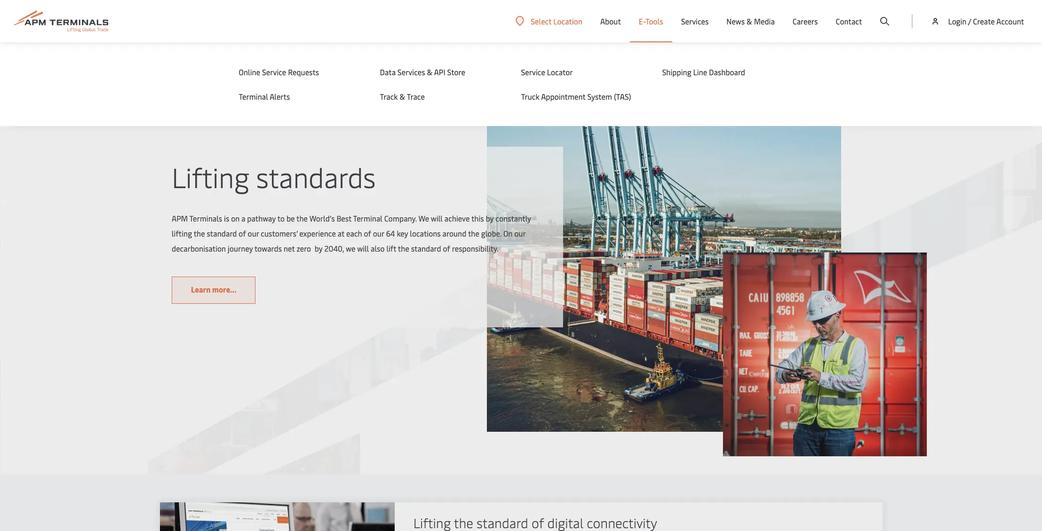 Task type: describe. For each thing, give the bounding box(es) containing it.
the right be
[[297, 213, 308, 224]]

trace
[[409, 91, 427, 102]]

responsibility.
[[452, 243, 499, 254]]

truck appointment system (tas)
[[521, 91, 631, 102]]

/
[[969, 16, 972, 26]]

key
[[397, 228, 408, 239]]

this
[[472, 213, 484, 224]]

service locator link
[[521, 67, 644, 77]]

we
[[419, 213, 430, 224]]

& for media
[[747, 16, 753, 26]]

truck appointment system (tas) link
[[521, 91, 644, 102]]

select
[[531, 16, 552, 26]]

contact button
[[836, 0, 863, 42]]

experience
[[300, 228, 336, 239]]

the up responsibility.
[[469, 228, 480, 239]]

data services & api store link
[[380, 67, 503, 77]]

e-tools button
[[639, 0, 664, 42]]

news & media
[[727, 16, 775, 26]]

login
[[949, 16, 967, 26]]

1 horizontal spatial services
[[681, 16, 709, 26]]

be
[[287, 213, 295, 224]]

journey
[[228, 243, 253, 254]]

at
[[338, 228, 345, 239]]

service locator
[[521, 67, 573, 77]]

0 horizontal spatial of
[[239, 228, 246, 239]]

news
[[727, 16, 745, 26]]

company.
[[385, 213, 417, 224]]

track & trace link
[[380, 91, 504, 102]]

1 horizontal spatial will
[[431, 213, 443, 224]]

lift
[[387, 243, 397, 254]]

2040,
[[325, 243, 344, 254]]

also
[[371, 243, 385, 254]]

on
[[504, 228, 513, 239]]

careers
[[793, 16, 818, 26]]

0 vertical spatial standard
[[207, 228, 237, 239]]

we
[[346, 243, 356, 254]]

apm terminals is on a pathway to be the world's best terminal company. we will achieve this by constantly lifting the standard of our customers' experience at each of our 64 key locations around the globe. on our decarbonisation journey towards net zero  by 2040, we will also lift the standard of responsibility.
[[172, 213, 532, 254]]

standards
[[257, 158, 376, 195]]

achieve
[[445, 213, 470, 224]]

2 service from the left
[[521, 67, 545, 77]]

customers'
[[261, 228, 298, 239]]

select location
[[531, 16, 583, 26]]

around
[[443, 228, 467, 239]]

terminals
[[190, 213, 222, 224]]

careers button
[[793, 0, 818, 42]]

data
[[380, 67, 396, 77]]

location
[[554, 16, 583, 26]]

the right lift
[[398, 243, 410, 254]]

a
[[242, 213, 246, 224]]

world's
[[310, 213, 335, 224]]

2 our from the left
[[373, 228, 385, 239]]

locations
[[410, 228, 441, 239]]

requests
[[288, 67, 319, 77]]

e-tools
[[639, 16, 664, 26]]

online
[[239, 67, 260, 77]]

(tas)
[[614, 91, 631, 102]]

on
[[231, 213, 240, 224]]

terminal inside apm terminals is on a pathway to be the world's best terminal company. we will achieve this by constantly lifting the standard of our customers' experience at each of our 64 key locations around the globe. on our decarbonisation journey towards net zero  by 2040, we will also lift the standard of responsibility.
[[354, 213, 383, 224]]

1 vertical spatial services
[[398, 67, 425, 77]]

globe.
[[482, 228, 502, 239]]

terminal alerts link
[[239, 91, 361, 102]]

system
[[588, 91, 612, 102]]



Task type: vqa. For each thing, say whether or not it's contained in the screenshot.
Containers,
no



Task type: locate. For each thing, give the bounding box(es) containing it.
by
[[486, 213, 494, 224], [315, 243, 323, 254]]

decarbonisation
[[172, 243, 226, 254]]

news & media button
[[727, 0, 775, 42]]

by right this
[[486, 213, 494, 224]]

0 horizontal spatial services
[[398, 67, 425, 77]]

terminal down "online"
[[239, 91, 268, 102]]

store
[[447, 67, 465, 77]]

1 horizontal spatial standard
[[411, 243, 442, 254]]

line
[[694, 67, 708, 77]]

data services & api store
[[380, 67, 465, 77]]

2 vertical spatial &
[[401, 91, 407, 102]]

media
[[754, 16, 775, 26]]

account
[[997, 16, 1025, 26]]

0 horizontal spatial terminal
[[239, 91, 268, 102]]

net
[[284, 243, 295, 254]]

& inside dropdown button
[[747, 16, 753, 26]]

tools
[[646, 16, 664, 26]]

will
[[431, 213, 443, 224], [358, 243, 369, 254]]

create
[[974, 16, 995, 26]]

to
[[278, 213, 285, 224]]

apmt container tracking banner image
[[160, 503, 395, 531]]

login / create account link
[[931, 0, 1025, 42]]

alerts
[[270, 91, 290, 102]]

1 vertical spatial &
[[427, 67, 433, 77]]

0 vertical spatial &
[[747, 16, 753, 26]]

our down the pathway
[[248, 228, 259, 239]]

64
[[386, 228, 395, 239]]

terminal alerts
[[239, 91, 290, 102]]

0 vertical spatial services
[[681, 16, 709, 26]]

standard down is
[[207, 228, 237, 239]]

login / create account
[[949, 16, 1025, 26]]

service up the truck
[[521, 67, 545, 77]]

1 horizontal spatial our
[[373, 228, 385, 239]]

1 horizontal spatial &
[[427, 67, 433, 77]]

services right tools
[[681, 16, 709, 26]]

& left trace
[[401, 91, 407, 102]]

constantly
[[496, 213, 532, 224]]

shipping
[[663, 67, 692, 77]]

lifting standards
[[172, 158, 376, 195]]

api
[[434, 67, 446, 77]]

service right "online"
[[262, 67, 286, 77]]

0 horizontal spatial by
[[315, 243, 323, 254]]

0 vertical spatial will
[[431, 213, 443, 224]]

terminal
[[239, 91, 268, 102], [354, 213, 383, 224]]

1 service from the left
[[262, 67, 286, 77]]

1 vertical spatial standard
[[411, 243, 442, 254]]

& left api on the top left
[[427, 67, 433, 77]]

standard down locations
[[411, 243, 442, 254]]

best
[[337, 213, 352, 224]]

apm
[[172, 213, 188, 224]]

0 vertical spatial terminal
[[239, 91, 268, 102]]

1 horizontal spatial terminal
[[354, 213, 383, 224]]

the up 'decarbonisation'
[[194, 228, 205, 239]]

our
[[248, 228, 259, 239], [373, 228, 385, 239], [515, 228, 526, 239]]

2 horizontal spatial our
[[515, 228, 526, 239]]

lifting
[[172, 228, 192, 239]]

by down experience
[[315, 243, 323, 254]]

2 horizontal spatial &
[[747, 16, 753, 26]]

services
[[681, 16, 709, 26], [398, 67, 425, 77]]

service
[[262, 67, 286, 77], [521, 67, 545, 77]]

3 our from the left
[[515, 228, 526, 239]]

1 our from the left
[[248, 228, 259, 239]]

truck
[[521, 91, 540, 102]]

1 horizontal spatial of
[[364, 228, 372, 239]]

services right data
[[398, 67, 425, 77]]

each
[[347, 228, 362, 239]]

shipping line dashboard
[[663, 67, 746, 77]]

about
[[601, 16, 621, 26]]

of right each
[[364, 228, 372, 239]]

online service requests
[[239, 67, 319, 77]]

our left 64
[[373, 228, 385, 239]]

track
[[382, 91, 400, 102]]

of
[[239, 228, 246, 239], [364, 228, 372, 239], [443, 243, 451, 254]]

1 horizontal spatial service
[[521, 67, 545, 77]]

our right on
[[515, 228, 526, 239]]

track & trace
[[382, 91, 427, 102]]

standard
[[207, 228, 237, 239], [411, 243, 442, 254]]

1 vertical spatial will
[[358, 243, 369, 254]]

lifting
[[172, 158, 250, 195]]

services button
[[681, 0, 709, 42]]

the
[[297, 213, 308, 224], [194, 228, 205, 239], [469, 228, 480, 239], [398, 243, 410, 254]]

of down around
[[443, 243, 451, 254]]

dashboard
[[709, 67, 746, 77]]

2 horizontal spatial of
[[443, 243, 451, 254]]

1 vertical spatial terminal
[[354, 213, 383, 224]]

0 horizontal spatial our
[[248, 228, 259, 239]]

0 horizontal spatial will
[[358, 243, 369, 254]]

locator
[[547, 67, 573, 77]]

e-
[[639, 16, 646, 26]]

& right news
[[747, 16, 753, 26]]

about button
[[601, 0, 621, 42]]

1 horizontal spatial by
[[486, 213, 494, 224]]

of down a
[[239, 228, 246, 239]]

shipping line dashboard link
[[663, 67, 785, 77]]

0 vertical spatial by
[[486, 213, 494, 224]]

towards
[[255, 243, 282, 254]]

&
[[747, 16, 753, 26], [427, 67, 433, 77], [401, 91, 407, 102]]

& for trace
[[401, 91, 407, 102]]

online service requests link
[[239, 67, 361, 77]]

0 horizontal spatial &
[[401, 91, 407, 102]]

1 vertical spatial by
[[315, 243, 323, 254]]

pathway
[[247, 213, 276, 224]]

terminal up each
[[354, 213, 383, 224]]

contact
[[836, 16, 863, 26]]

0 horizontal spatial service
[[262, 67, 286, 77]]

select location button
[[516, 16, 583, 26]]

0 horizontal spatial standard
[[207, 228, 237, 239]]

is
[[224, 213, 230, 224]]

appointment
[[541, 91, 586, 102]]



